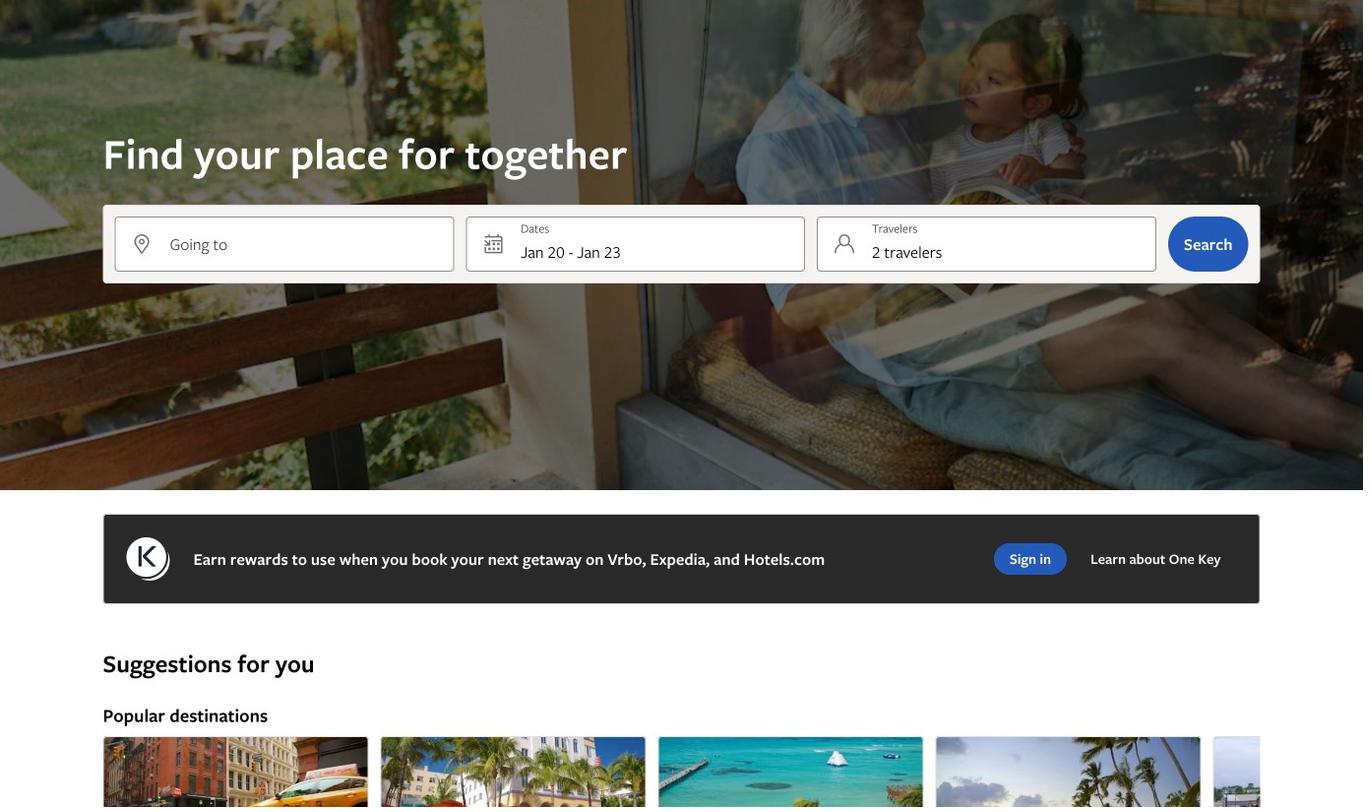 Task type: describe. For each thing, give the bounding box(es) containing it.
soho - tribeca which includes street scenes and a city image
[[103, 736, 369, 807]]

cancun which includes a sandy beach, landscape views and general coastal views image
[[658, 736, 924, 807]]



Task type: locate. For each thing, give the bounding box(es) containing it.
atlantic city aquarium which includes a marina, boating and a coastal town image
[[1213, 736, 1364, 807]]

bayahibe beach featuring a beach, a sunset and tropical scenes image
[[936, 736, 1202, 807]]

miami beach featuring a city and street scenes image
[[381, 736, 646, 807]]

wizard region
[[0, 0, 1364, 490]]



Task type: vqa. For each thing, say whether or not it's contained in the screenshot.
Next month icon
no



